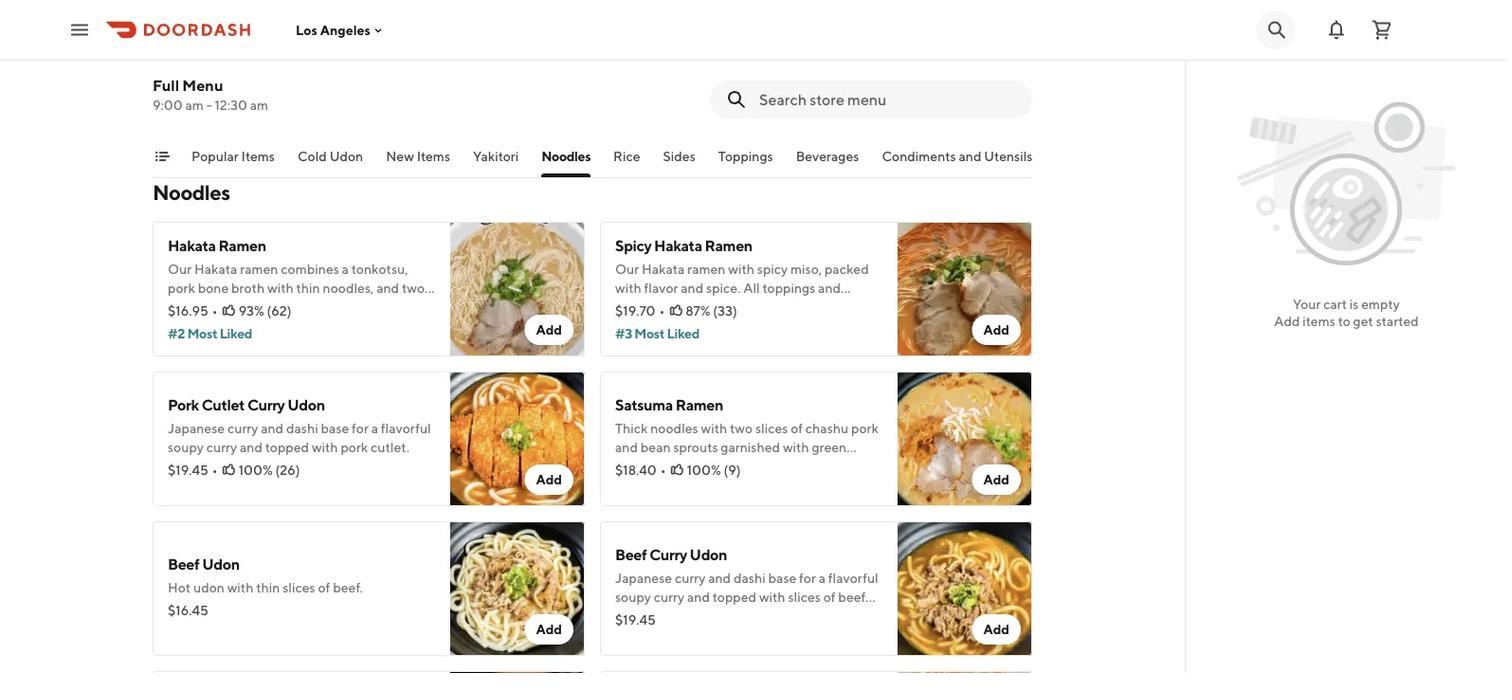 Task type: locate. For each thing, give the bounding box(es) containing it.
2 horizontal spatial pork
[[852, 421, 879, 436]]

curry up onions.
[[650, 546, 687, 564]]

bean
[[641, 440, 671, 455]]

0 horizontal spatial japanese
[[168, 421, 225, 436]]

$16.95
[[168, 303, 208, 319]]

all inside hakata ramen our hakata ramen combines a tonkotsu, pork bone broth with thin noodles, and two slices of chashu pork. all toppings and garnish will be placed on the side.
[[297, 299, 313, 315]]

beef inside beef curry udon japanese curry and dashi base for a flavorful soupy curry and topped with slices of beef and onions.
[[615, 546, 647, 564]]

0 vertical spatial on
[[747, 299, 762, 315]]

of inside beef udon hot udon with thin slices of beef. $16.45
[[318, 580, 330, 596]]

with left green
[[783, 440, 809, 455]]

curry inside beef curry udon japanese curry and dashi base for a flavorful soupy curry and topped with slices of beef and onions.
[[650, 546, 687, 564]]

soupy
[[168, 440, 204, 455], [615, 589, 651, 605]]

2 100% from the left
[[687, 462, 721, 478]]

am left -
[[185, 97, 204, 113]]

add for beef curry udon
[[984, 622, 1010, 637]]

0 horizontal spatial am
[[185, 97, 204, 113]]

100% for udon
[[239, 462, 273, 478]]

1 vertical spatial pork
[[852, 421, 879, 436]]

udon right the cold
[[330, 148, 363, 164]]

be left "(62)"
[[237, 318, 253, 334]]

udon down 'pork,'
[[690, 546, 727, 564]]

0 horizontal spatial 100%
[[239, 462, 273, 478]]

2 our from the left
[[615, 261, 639, 277]]

broth
[[231, 280, 265, 296], [783, 458, 816, 474]]

the down spicy
[[765, 299, 785, 315]]

0 horizontal spatial base
[[321, 421, 349, 436]]

udon
[[330, 148, 363, 164], [288, 396, 325, 414], [690, 546, 727, 564], [202, 555, 240, 573]]

pork
[[168, 49, 196, 64], [168, 396, 199, 414]]

soupy up $19.45 •
[[168, 440, 204, 455]]

condiments and utensils
[[882, 148, 1033, 164]]

1 horizontal spatial beef
[[615, 546, 647, 564]]

all right spice.
[[744, 280, 760, 296]]

beef up onions.
[[615, 546, 647, 564]]

pork
[[168, 280, 195, 296], [852, 421, 879, 436], [341, 440, 368, 455]]

1 horizontal spatial most
[[635, 326, 665, 341]]

2 vertical spatial pork
[[341, 440, 368, 455]]

be left (33)
[[685, 299, 701, 315]]

ramen up spice.
[[688, 261, 726, 277]]

our down spicy
[[615, 261, 639, 277]]

1 vertical spatial all
[[297, 299, 313, 315]]

on right (33)
[[747, 299, 762, 315]]

$19.45 for $19.45 •
[[168, 462, 208, 478]]

all
[[744, 280, 760, 296], [297, 299, 313, 315]]

add for pork cutlet curry udon
[[536, 472, 562, 487]]

1 horizontal spatial broth
[[783, 458, 816, 474]]

full
[[153, 76, 179, 94]]

placed down spice.
[[703, 299, 744, 315]]

1 horizontal spatial ramen
[[688, 261, 726, 277]]

broth inside the satsuma ramen thick noodles with two slices of chashu pork and bean sprouts garnished with green onions, fried onions in a rich broth of chicken, pork, and vegetables.
[[783, 458, 816, 474]]

flavorful up cutlet.
[[381, 421, 431, 436]]

japanese down cutlet on the bottom
[[168, 421, 225, 436]]

1 horizontal spatial $19.45
[[615, 612, 656, 628]]

japanese up onions.
[[615, 570, 672, 586]]

show menu categories image
[[155, 149, 170, 164]]

1 vertical spatial be
[[237, 318, 253, 334]]

0 vertical spatial placed
[[703, 299, 744, 315]]

broth right rich
[[783, 458, 816, 474]]

100%
[[239, 462, 273, 478], [687, 462, 721, 478]]

ramen
[[219, 237, 266, 255], [705, 237, 753, 255], [676, 396, 724, 414]]

ramen for hakata
[[219, 237, 266, 255]]

your cart is empty add items to get started
[[1275, 296, 1419, 329]]

ramen inside the satsuma ramen thick noodles with two slices of chashu pork and bean sprouts garnished with green onions, fried onions in a rich broth of chicken, pork, and vegetables.
[[676, 396, 724, 414]]

1 horizontal spatial base
[[769, 570, 797, 586]]

udon inside cold udon button
[[330, 148, 363, 164]]

will down flavor
[[662, 299, 682, 315]]

toppings
[[763, 280, 816, 296], [316, 299, 369, 315]]

with left cutlet.
[[312, 440, 338, 455]]

dashi
[[286, 421, 318, 436], [734, 570, 766, 586]]

1 horizontal spatial all
[[744, 280, 760, 296]]

thin down combines
[[296, 280, 320, 296]]

toppings button
[[719, 147, 773, 177]]

be inside spicy hakata ramen our hakata ramen with spicy miso, packed with flavor and spice. all toppings and garnish will be placed on the side.
[[685, 299, 701, 315]]

pork inside 'pork cutlet curry udon japanese curry and dashi base for a flavorful soupy curry and topped with pork cutlet.'
[[341, 440, 368, 455]]

dashi inside beef curry udon japanese curry and dashi base for a flavorful soupy curry and topped with slices of beef and onions.
[[734, 570, 766, 586]]

will inside spicy hakata ramen our hakata ramen with spicy miso, packed with flavor and spice. all toppings and garnish will be placed on the side.
[[662, 299, 682, 315]]

slices left beef
[[788, 589, 821, 605]]

liked down 87%
[[667, 326, 700, 341]]

1 items from the left
[[241, 148, 275, 164]]

garnish down bone
[[168, 318, 212, 334]]

0 horizontal spatial all
[[297, 299, 313, 315]]

pork cutlet curry udon image
[[450, 372, 585, 506]]

of down green
[[819, 458, 831, 474]]

100% left (26)
[[239, 462, 273, 478]]

0 horizontal spatial our
[[168, 261, 192, 277]]

curry right cutlet on the bottom
[[247, 396, 285, 414]]

two down 'tonkotsu,'
[[402, 280, 425, 296]]

on right "(62)"
[[299, 318, 314, 334]]

slices inside the satsuma ramen thick noodles with two slices of chashu pork and bean sprouts garnished with green onions, fried onions in a rich broth of chicken, pork, and vegetables.
[[756, 421, 788, 436]]

a
[[342, 261, 349, 277], [371, 421, 378, 436], [748, 458, 755, 474], [819, 570, 826, 586]]

1 vertical spatial garnish
[[168, 318, 212, 334]]

• down flavor
[[659, 303, 665, 319]]

12:30
[[215, 97, 247, 113]]

am right '12:30'
[[250, 97, 268, 113]]

1 horizontal spatial toppings
[[763, 280, 816, 296]]

beef udon hot udon with thin slices of beef. $16.45
[[168, 555, 363, 618]]

0 horizontal spatial for
[[352, 421, 369, 436]]

be
[[685, 299, 701, 315], [237, 318, 253, 334]]

1 100% from the left
[[239, 462, 273, 478]]

with left beef
[[759, 589, 786, 605]]

pork inside hakata ramen our hakata ramen combines a tonkotsu, pork bone broth with thin noodles, and two slices of chashu pork. all toppings and garnish will be placed on the side.
[[168, 280, 195, 296]]

0 vertical spatial garnish
[[615, 299, 659, 315]]

1 horizontal spatial soupy
[[615, 589, 651, 605]]

1 vertical spatial flavorful
[[829, 570, 879, 586]]

curry
[[247, 396, 285, 414], [650, 546, 687, 564]]

soupy inside 'pork cutlet curry udon japanese curry and dashi base for a flavorful soupy curry and topped with pork cutlet.'
[[168, 440, 204, 455]]

1 vertical spatial toppings
[[316, 299, 369, 315]]

100% down sprouts
[[687, 462, 721, 478]]

will inside hakata ramen our hakata ramen combines a tonkotsu, pork bone broth with thin noodles, and two slices of chashu pork. all toppings and garnish will be placed on the side.
[[214, 318, 235, 334]]

2 liked from the left
[[667, 326, 700, 341]]

with up sprouts
[[701, 421, 728, 436]]

1 liked from the left
[[220, 326, 252, 341]]

chashu up green
[[806, 421, 849, 436]]

of
[[203, 299, 215, 315], [791, 421, 803, 436], [819, 458, 831, 474], [318, 580, 330, 596], [824, 589, 836, 605]]

0 vertical spatial the
[[765, 299, 785, 315]]

0 vertical spatial will
[[662, 299, 682, 315]]

0 vertical spatial pork
[[168, 280, 195, 296]]

0 vertical spatial toppings
[[763, 280, 816, 296]]

• down bean
[[661, 462, 666, 478]]

1 vertical spatial on
[[299, 318, 314, 334]]

most for ramen
[[635, 326, 665, 341]]

2 items from the left
[[417, 148, 450, 164]]

0 vertical spatial pork
[[168, 49, 196, 64]]

0 vertical spatial thin
[[296, 280, 320, 296]]

curry
[[228, 421, 258, 436], [206, 440, 237, 455], [675, 570, 706, 586], [654, 589, 685, 605]]

1 horizontal spatial two
[[730, 421, 753, 436]]

two up garnished
[[730, 421, 753, 436]]

2 ramen from the left
[[688, 261, 726, 277]]

items right popular
[[241, 148, 275, 164]]

beef udon image
[[450, 522, 585, 656]]

on inside spicy hakata ramen our hakata ramen with spicy miso, packed with flavor and spice. all toppings and garnish will be placed on the side.
[[747, 299, 762, 315]]

broth up the 93%
[[231, 280, 265, 296]]

cutlet.
[[371, 440, 410, 455]]

1 horizontal spatial placed
[[703, 299, 744, 315]]

and inside button
[[959, 148, 982, 164]]

1 horizontal spatial 100%
[[687, 462, 721, 478]]

0 horizontal spatial be
[[237, 318, 253, 334]]

0 vertical spatial flavorful
[[381, 421, 431, 436]]

spicy hakata ramen our hakata ramen with spicy miso, packed with flavor and spice. all toppings and garnish will be placed on the side.
[[615, 237, 869, 315]]

0 horizontal spatial flavorful
[[381, 421, 431, 436]]

2 am from the left
[[250, 97, 268, 113]]

1 vertical spatial placed
[[256, 318, 296, 334]]

flavorful inside 'pork cutlet curry udon japanese curry and dashi base for a flavorful soupy curry and topped with pork cutlet.'
[[381, 421, 431, 436]]

japanese
[[168, 421, 225, 436], [615, 570, 672, 586]]

dashi down vegetables.
[[734, 570, 766, 586]]

skewer
[[254, 49, 296, 64]]

chashu down bone
[[218, 299, 261, 315]]

placed down pork.
[[256, 318, 296, 334]]

on
[[747, 299, 762, 315], [299, 318, 314, 334]]

0 horizontal spatial toppings
[[316, 299, 369, 315]]

0 horizontal spatial $19.45
[[168, 462, 208, 478]]

0 horizontal spatial ramen
[[240, 261, 278, 277]]

thin right udon
[[256, 580, 280, 596]]

slices up #2
[[168, 299, 201, 315]]

side. inside spicy hakata ramen our hakata ramen with spicy miso, packed with flavor and spice. all toppings and garnish will be placed on the side.
[[788, 299, 815, 315]]

0 horizontal spatial garnish
[[168, 318, 212, 334]]

1 horizontal spatial flavorful
[[829, 570, 879, 586]]

items for popular items
[[241, 148, 275, 164]]

spicy satsuma ramen image
[[450, 671, 585, 673]]

noodles
[[542, 148, 591, 164], [153, 180, 230, 205]]

dashi up (26)
[[286, 421, 318, 436]]

with inside 'pork cutlet curry udon japanese curry and dashi base for a flavorful soupy curry and topped with pork cutlet.'
[[312, 440, 338, 455]]

udon up (26)
[[288, 396, 325, 414]]

most down $16.95 •
[[187, 326, 217, 341]]

garnish inside spicy hakata ramen our hakata ramen with spicy miso, packed with flavor and spice. all toppings and garnish will be placed on the side.
[[615, 299, 659, 315]]

of down bone
[[203, 299, 215, 315]]

thin
[[296, 280, 320, 296], [256, 580, 280, 596]]

noodles left rice
[[542, 148, 591, 164]]

1 vertical spatial topped
[[713, 589, 757, 605]]

• left 100% (26)
[[212, 462, 218, 478]]

beef
[[839, 589, 866, 605]]

1 horizontal spatial dashi
[[734, 570, 766, 586]]

0 vertical spatial side.
[[788, 299, 815, 315]]

items
[[241, 148, 275, 164], [417, 148, 450, 164]]

1 vertical spatial two
[[730, 421, 753, 436]]

noodles down popular
[[153, 180, 230, 205]]

0 vertical spatial curry
[[247, 396, 285, 414]]

add button for ramen
[[972, 465, 1021, 495]]

flavorful up beef
[[829, 570, 879, 586]]

1 vertical spatial curry
[[650, 546, 687, 564]]

0 horizontal spatial broth
[[231, 280, 265, 296]]

pork cutlet curry udon japanese curry and dashi base for a flavorful soupy curry and topped with pork cutlet.
[[168, 396, 431, 455]]

combines
[[281, 261, 339, 277]]

of left beef.
[[318, 580, 330, 596]]

1 pork from the top
[[168, 49, 196, 64]]

0 horizontal spatial beef
[[168, 555, 199, 573]]

pork down shiro
[[168, 49, 196, 64]]

ramen inside hakata ramen our hakata ramen combines a tonkotsu, pork bone broth with thin noodles, and two slices of chashu pork. all toppings and garnish will be placed on the side.
[[219, 237, 266, 255]]

toppings down spicy
[[763, 280, 816, 296]]

pork left cutlet on the bottom
[[168, 396, 199, 414]]

side. down noodles,
[[340, 318, 368, 334]]

miso,
[[791, 261, 822, 277]]

0 horizontal spatial on
[[299, 318, 314, 334]]

1 horizontal spatial on
[[747, 299, 762, 315]]

0 horizontal spatial the
[[317, 318, 337, 334]]

of up vegetables.
[[791, 421, 803, 436]]

beef inside beef udon hot udon with thin slices of beef. $16.45
[[168, 555, 199, 573]]

(33)
[[713, 303, 738, 319]]

on inside hakata ramen our hakata ramen combines a tonkotsu, pork bone broth with thin noodles, and two slices of chashu pork. all toppings and garnish will be placed on the side.
[[299, 318, 314, 334]]

0 horizontal spatial chashu
[[218, 299, 261, 315]]

1 horizontal spatial garnish
[[615, 299, 659, 315]]

garnish up #3
[[615, 299, 659, 315]]

0 vertical spatial topped
[[265, 440, 309, 455]]

open menu image
[[68, 18, 91, 41]]

1 vertical spatial noodles
[[153, 180, 230, 205]]

chashu
[[218, 299, 261, 315], [806, 421, 849, 436]]

0 horizontal spatial soupy
[[168, 440, 204, 455]]

with
[[729, 261, 755, 277], [267, 280, 294, 296], [615, 280, 642, 296], [701, 421, 728, 436], [312, 440, 338, 455], [783, 440, 809, 455], [227, 580, 254, 596], [759, 589, 786, 605]]

1 most from the left
[[187, 326, 217, 341]]

0 vertical spatial chashu
[[218, 299, 261, 315]]

0 horizontal spatial topped
[[265, 440, 309, 455]]

spice.
[[706, 280, 741, 296]]

toppings inside spicy hakata ramen our hakata ramen with spicy miso, packed with flavor and spice. all toppings and garnish will be placed on the side.
[[763, 280, 816, 296]]

toppings down noodles,
[[316, 299, 369, 315]]

ramen up 93% (62)
[[240, 261, 278, 277]]

onions.
[[641, 608, 684, 624]]

of left beef
[[824, 589, 836, 605]]

with right udon
[[227, 580, 254, 596]]

side. down miso,
[[788, 299, 815, 315]]

placed inside spicy hakata ramen our hakata ramen with spicy miso, packed with flavor and spice. all toppings and garnish will be placed on the side.
[[703, 299, 744, 315]]

hakata
[[168, 237, 216, 255], [654, 237, 702, 255], [194, 261, 237, 277], [642, 261, 685, 277]]

1 horizontal spatial items
[[417, 148, 450, 164]]

add button
[[525, 315, 574, 345], [972, 315, 1021, 345], [525, 465, 574, 495], [972, 465, 1021, 495], [525, 614, 574, 645], [972, 614, 1021, 645]]

a inside 'pork cutlet curry udon japanese curry and dashi base for a flavorful soupy curry and topped with pork cutlet.'
[[371, 421, 378, 436]]

satsuma
[[615, 396, 673, 414]]

1 horizontal spatial will
[[662, 299, 682, 315]]

0 vertical spatial broth
[[231, 280, 265, 296]]

will left the 93%
[[214, 318, 235, 334]]

0 horizontal spatial items
[[241, 148, 275, 164]]

topped inside beef curry udon japanese curry and dashi base for a flavorful soupy curry and topped with slices of beef and onions.
[[713, 589, 757, 605]]

0 horizontal spatial most
[[187, 326, 217, 341]]

rice
[[614, 148, 641, 164]]

slices up garnished
[[756, 421, 788, 436]]

bone
[[198, 280, 229, 296]]

1 vertical spatial pork
[[168, 396, 199, 414]]

shiro
[[168, 24, 203, 42]]

0 vertical spatial all
[[744, 280, 760, 296]]

liked
[[220, 326, 252, 341], [667, 326, 700, 341]]

pork inside 'pork cutlet curry udon japanese curry and dashi base for a flavorful soupy curry and topped with pork cutlet.'
[[168, 396, 199, 414]]

slices
[[168, 299, 201, 315], [756, 421, 788, 436], [283, 580, 315, 596], [788, 589, 821, 605]]

0 horizontal spatial liked
[[220, 326, 252, 341]]

chashu inside the satsuma ramen thick noodles with two slices of chashu pork and bean sprouts garnished with green onions, fried onions in a rich broth of chicken, pork, and vegetables.
[[806, 421, 849, 436]]

all right pork.
[[297, 299, 313, 315]]

1 vertical spatial soupy
[[615, 589, 651, 605]]

0 items, open order cart image
[[1371, 18, 1394, 41]]

our inside hakata ramen our hakata ramen combines a tonkotsu, pork bone broth with thin noodles, and two slices of chashu pork. all toppings and garnish will be placed on the side.
[[168, 261, 192, 277]]

the down noodles,
[[317, 318, 337, 334]]

ramen up 'noodles'
[[676, 396, 724, 414]]

soupy up onions.
[[615, 589, 651, 605]]

0 horizontal spatial will
[[214, 318, 235, 334]]

0 vertical spatial base
[[321, 421, 349, 436]]

0 horizontal spatial thin
[[256, 580, 280, 596]]

our
[[168, 261, 192, 277], [615, 261, 639, 277]]

our up "$16.95"
[[168, 261, 192, 277]]

$19.45 for $19.45
[[615, 612, 656, 628]]

0 vertical spatial dashi
[[286, 421, 318, 436]]

1 horizontal spatial for
[[799, 570, 816, 586]]

topped
[[265, 440, 309, 455], [713, 589, 757, 605]]

#2 most liked
[[168, 326, 252, 341]]

1 horizontal spatial pork
[[341, 440, 368, 455]]

satsuma ramen image
[[898, 372, 1033, 506]]

slices left beef.
[[283, 580, 315, 596]]

ramen up spice.
[[705, 237, 753, 255]]

satsuma ramen thick noodles with two slices of chashu pork and bean sprouts garnished with green onions, fried onions in a rich broth of chicken, pork, and vegetables.
[[615, 396, 879, 493]]

0 vertical spatial be
[[685, 299, 701, 315]]

1 vertical spatial for
[[799, 570, 816, 586]]

with up pork.
[[267, 280, 294, 296]]

1 vertical spatial broth
[[783, 458, 816, 474]]

the inside hakata ramen our hakata ramen combines a tonkotsu, pork bone broth with thin noodles, and two slices of chashu pork. all toppings and garnish will be placed on the side.
[[317, 318, 337, 334]]

1 our from the left
[[168, 261, 192, 277]]

0 horizontal spatial noodles
[[153, 180, 230, 205]]

ramen up bone
[[219, 237, 266, 255]]

0 horizontal spatial pork
[[168, 280, 195, 296]]

0 vertical spatial $19.45
[[168, 462, 208, 478]]

utensils
[[985, 148, 1033, 164]]

los angeles button
[[296, 22, 386, 38]]

liked for ramen
[[667, 326, 700, 341]]

•
[[212, 303, 218, 319], [659, 303, 665, 319], [212, 462, 218, 478], [661, 462, 666, 478]]

2 most from the left
[[635, 326, 665, 341]]

toppings inside hakata ramen our hakata ramen combines a tonkotsu, pork bone broth with thin noodles, and two slices of chashu pork. all toppings and garnish will be placed on the side.
[[316, 299, 369, 315]]

0 horizontal spatial dashi
[[286, 421, 318, 436]]

1 vertical spatial will
[[214, 318, 235, 334]]

1 vertical spatial dashi
[[734, 570, 766, 586]]

beverages
[[796, 148, 859, 164]]

with inside hakata ramen our hakata ramen combines a tonkotsu, pork bone broth with thin noodles, and two slices of chashu pork. all toppings and garnish will be placed on the side.
[[267, 280, 294, 296]]

spicy
[[615, 237, 652, 255]]

add for satsuma ramen
[[984, 472, 1010, 487]]

1 horizontal spatial chashu
[[806, 421, 849, 436]]

the
[[765, 299, 785, 315], [317, 318, 337, 334]]

side. inside hakata ramen our hakata ramen combines a tonkotsu, pork bone broth with thin noodles, and two slices of chashu pork. all toppings and garnish will be placed on the side.
[[340, 318, 368, 334]]

flavor
[[644, 280, 678, 296]]

0 horizontal spatial curry
[[247, 396, 285, 414]]

all inside spicy hakata ramen our hakata ramen with spicy miso, packed with flavor and spice. all toppings and garnish will be placed on the side.
[[744, 280, 760, 296]]

0 horizontal spatial two
[[402, 280, 425, 296]]

$19.45
[[168, 462, 208, 478], [615, 612, 656, 628]]

1 ramen from the left
[[240, 261, 278, 277]]

9:00
[[153, 97, 183, 113]]

with inside beef udon hot udon with thin slices of beef. $16.45
[[227, 580, 254, 596]]

udon inside beef curry udon japanese curry and dashi base for a flavorful soupy curry and topped with slices of beef and onions.
[[690, 546, 727, 564]]

liked down the 93%
[[220, 326, 252, 341]]

items right new
[[417, 148, 450, 164]]

our inside spicy hakata ramen our hakata ramen with spicy miso, packed with flavor and spice. all toppings and garnish will be placed on the side.
[[615, 261, 639, 277]]

1 horizontal spatial the
[[765, 299, 785, 315]]

shiro (3pc) image
[[450, 0, 585, 125]]

with up spice.
[[729, 261, 755, 277]]

1 vertical spatial $19.45
[[615, 612, 656, 628]]

• down bone
[[212, 303, 218, 319]]

beef up hot
[[168, 555, 199, 573]]

0 vertical spatial japanese
[[168, 421, 225, 436]]

1 vertical spatial japanese
[[615, 570, 672, 586]]

slices inside beef udon hot udon with thin slices of beef. $16.45
[[283, 580, 315, 596]]

the inside spicy hakata ramen our hakata ramen with spicy miso, packed with flavor and spice. all toppings and garnish will be placed on the side.
[[765, 299, 785, 315]]

udon inside 'pork cutlet curry udon japanese curry and dashi base for a flavorful soupy curry and topped with pork cutlet.'
[[288, 396, 325, 414]]

1 horizontal spatial thin
[[296, 280, 320, 296]]

udon up udon
[[202, 555, 240, 573]]

most
[[187, 326, 217, 341], [635, 326, 665, 341]]

most down $19.70 •
[[635, 326, 665, 341]]

0 horizontal spatial side.
[[340, 318, 368, 334]]

1 horizontal spatial side.
[[788, 299, 815, 315]]

angeles
[[320, 22, 371, 38]]

0 vertical spatial noodles
[[542, 148, 591, 164]]

2 pork from the top
[[168, 396, 199, 414]]

new
[[386, 148, 414, 164]]



Task type: describe. For each thing, give the bounding box(es) containing it.
packed
[[825, 261, 869, 277]]

#2
[[168, 326, 185, 341]]

$19.70 •
[[615, 303, 665, 319]]

$18.40 •
[[615, 462, 666, 478]]

new items button
[[386, 147, 450, 177]]

soupy inside beef curry udon japanese curry and dashi base for a flavorful soupy curry and topped with slices of beef and onions.
[[615, 589, 651, 605]]

is
[[1350, 296, 1359, 312]]

two inside hakata ramen our hakata ramen combines a tonkotsu, pork bone broth with thin noodles, and two slices of chashu pork. all toppings and garnish will be placed on the side.
[[402, 280, 425, 296]]

two inside the satsuma ramen thick noodles with two slices of chashu pork and bean sprouts garnished with green onions, fried onions in a rich broth of chicken, pork, and vegetables.
[[730, 421, 753, 436]]

add button for curry
[[972, 614, 1021, 645]]

(62)
[[267, 303, 292, 319]]

1 horizontal spatial noodles
[[542, 148, 591, 164]]

$16.45
[[168, 603, 208, 618]]

$14.50
[[168, 72, 210, 87]]

your
[[1293, 296, 1321, 312]]

thin inside hakata ramen our hakata ramen combines a tonkotsu, pork bone broth with thin noodles, and two slices of chashu pork. all toppings and garnish will be placed on the side.
[[296, 280, 320, 296]]

tonkotsu,
[[352, 261, 408, 277]]

full menu 9:00 am - 12:30 am
[[153, 76, 268, 113]]

thin inside beef udon hot udon with thin slices of beef. $16.45
[[256, 580, 280, 596]]

100% (9)
[[687, 462, 741, 478]]

udon
[[193, 580, 225, 596]]

pork,
[[668, 477, 699, 493]]

ramen inside hakata ramen our hakata ramen combines a tonkotsu, pork bone broth with thin noodles, and two slices of chashu pork. all toppings and garnish will be placed on the side.
[[240, 261, 278, 277]]

$19.70
[[615, 303, 656, 319]]

rice button
[[614, 147, 641, 177]]

flavorful inside beef curry udon japanese curry and dashi base for a flavorful soupy curry and topped with slices of beef and onions.
[[829, 570, 879, 586]]

beef.
[[333, 580, 363, 596]]

shiro (3pc) pork intestine skewer $14.50
[[168, 24, 296, 87]]

items for new items
[[417, 148, 450, 164]]

los
[[296, 22, 318, 38]]

most for our
[[187, 326, 217, 341]]

of inside hakata ramen our hakata ramen combines a tonkotsu, pork bone broth with thin noodles, and two slices of chashu pork. all toppings and garnish will be placed on the side.
[[203, 299, 215, 315]]

vegetable ramen image
[[898, 671, 1033, 673]]

$16.95 •
[[168, 303, 218, 319]]

in
[[734, 458, 745, 474]]

popular items button
[[192, 147, 275, 177]]

los angeles
[[296, 22, 371, 38]]

beef curry udon japanese curry and dashi base for a flavorful soupy curry and topped with slices of beef and onions.
[[615, 546, 879, 624]]

slices inside hakata ramen our hakata ramen combines a tonkotsu, pork bone broth with thin noodles, and two slices of chashu pork. all toppings and garnish will be placed on the side.
[[168, 299, 201, 315]]

topped inside 'pork cutlet curry udon japanese curry and dashi base for a flavorful soupy curry and topped with pork cutlet.'
[[265, 440, 309, 455]]

beverages button
[[796, 147, 859, 177]]

dashi inside 'pork cutlet curry udon japanese curry and dashi base for a flavorful soupy curry and topped with pork cutlet.'
[[286, 421, 318, 436]]

(9)
[[724, 462, 741, 478]]

broth inside hakata ramen our hakata ramen combines a tonkotsu, pork bone broth with thin noodles, and two slices of chashu pork. all toppings and garnish will be placed on the side.
[[231, 280, 265, 296]]

beef curry udon image
[[898, 522, 1033, 656]]

garnish inside hakata ramen our hakata ramen combines a tonkotsu, pork bone broth with thin noodles, and two slices of chashu pork. all toppings and garnish will be placed on the side.
[[168, 318, 212, 334]]

• for satsuma ramen
[[661, 462, 666, 478]]

onions
[[692, 458, 732, 474]]

garnished
[[721, 440, 781, 455]]

1 am from the left
[[185, 97, 204, 113]]

for inside 'pork cutlet curry udon japanese curry and dashi base for a flavorful soupy curry and topped with pork cutlet.'
[[352, 421, 369, 436]]

liked for our
[[220, 326, 252, 341]]

100% (26)
[[239, 462, 300, 478]]

placed inside hakata ramen our hakata ramen combines a tonkotsu, pork bone broth with thin noodles, and two slices of chashu pork. all toppings and garnish will be placed on the side.
[[256, 318, 296, 334]]

with inside beef curry udon japanese curry and dashi base for a flavorful soupy curry and topped with slices of beef and onions.
[[759, 589, 786, 605]]

popular
[[192, 148, 239, 164]]

new items
[[386, 148, 450, 164]]

cutlet
[[202, 396, 245, 414]]

beef for beef curry udon
[[615, 546, 647, 564]]

#3
[[615, 326, 632, 341]]

spicy
[[757, 261, 788, 277]]

93% (62)
[[239, 303, 292, 319]]

hakata ramen our hakata ramen combines a tonkotsu, pork bone broth with thin noodles, and two slices of chashu pork. all toppings and garnish will be placed on the side.
[[168, 237, 425, 334]]

• for pork cutlet curry udon
[[212, 462, 218, 478]]

for inside beef curry udon japanese curry and dashi base for a flavorful soupy curry and topped with slices of beef and onions.
[[799, 570, 816, 586]]

rich
[[758, 458, 780, 474]]

• for spicy hakata ramen
[[659, 303, 665, 319]]

93%
[[239, 303, 264, 319]]

add for spicy hakata ramen
[[984, 322, 1010, 338]]

Item Search search field
[[760, 89, 1017, 110]]

cold udon button
[[298, 147, 363, 177]]

cold udon
[[298, 148, 363, 164]]

cart
[[1324, 296, 1347, 312]]

curry inside 'pork cutlet curry udon japanese curry and dashi base for a flavorful soupy curry and topped with pork cutlet.'
[[247, 396, 285, 414]]

pork inside the satsuma ramen thick noodles with two slices of chashu pork and bean sprouts garnished with green onions, fried onions in a rich broth of chicken, pork, and vegetables.
[[852, 421, 879, 436]]

ramen inside spicy hakata ramen our hakata ramen with spicy miso, packed with flavor and spice. all toppings and garnish will be placed on the side.
[[705, 237, 753, 255]]

sides button
[[663, 147, 696, 177]]

items
[[1303, 313, 1336, 329]]

slices inside beef curry udon japanese curry and dashi base for a flavorful soupy curry and topped with slices of beef and onions.
[[788, 589, 821, 605]]

ramen inside spicy hakata ramen our hakata ramen with spicy miso, packed with flavor and spice. all toppings and garnish will be placed on the side.
[[688, 261, 726, 277]]

base inside 'pork cutlet curry udon japanese curry and dashi base for a flavorful soupy curry and topped with pork cutlet.'
[[321, 421, 349, 436]]

hot
[[168, 580, 191, 596]]

yakitori button
[[473, 147, 519, 177]]

condiments
[[882, 148, 957, 164]]

green
[[812, 440, 847, 455]]

notification bell image
[[1326, 18, 1348, 41]]

started
[[1377, 313, 1419, 329]]

with up $19.70
[[615, 280, 642, 296]]

chashu inside hakata ramen our hakata ramen combines a tonkotsu, pork bone broth with thin noodles, and two slices of chashu pork. all toppings and garnish will be placed on the side.
[[218, 299, 261, 315]]

vegetables.
[[727, 477, 796, 493]]

• for hakata ramen
[[212, 303, 218, 319]]

ramen for satsuma
[[676, 396, 724, 414]]

noodles,
[[323, 280, 374, 296]]

(26)
[[275, 462, 300, 478]]

a inside the satsuma ramen thick noodles with two slices of chashu pork and bean sprouts garnished with green onions, fried onions in a rich broth of chicken, pork, and vegetables.
[[748, 458, 755, 474]]

$19.45 •
[[168, 462, 218, 478]]

of inside beef curry udon japanese curry and dashi base for a flavorful soupy curry and topped with slices of beef and onions.
[[824, 589, 836, 605]]

(3pc)
[[205, 24, 240, 42]]

yakitori
[[473, 148, 519, 164]]

chicken,
[[615, 477, 666, 493]]

add inside the your cart is empty add items to get started
[[1275, 313, 1301, 329]]

popular items
[[192, 148, 275, 164]]

udon inside beef udon hot udon with thin slices of beef. $16.45
[[202, 555, 240, 573]]

sprouts
[[674, 440, 718, 455]]

100% for noodles
[[687, 462, 721, 478]]

condiments and utensils button
[[882, 147, 1033, 177]]

toppings
[[719, 148, 773, 164]]

empty
[[1362, 296, 1401, 312]]

hakata ramen image
[[450, 222, 585, 357]]

add for beef udon
[[536, 622, 562, 637]]

fried
[[661, 458, 689, 474]]

thick
[[615, 421, 648, 436]]

spicy hakata ramen image
[[898, 222, 1033, 357]]

cold
[[298, 148, 327, 164]]

to
[[1339, 313, 1351, 329]]

add button for udon
[[525, 614, 574, 645]]

japanese inside beef curry udon japanese curry and dashi base for a flavorful soupy curry and topped with slices of beef and onions.
[[615, 570, 672, 586]]

pork inside shiro (3pc) pork intestine skewer $14.50
[[168, 49, 196, 64]]

$18.40
[[615, 462, 657, 478]]

noodles
[[651, 421, 699, 436]]

base inside beef curry udon japanese curry and dashi base for a flavorful soupy curry and topped with slices of beef and onions.
[[769, 570, 797, 586]]

intestine
[[199, 49, 251, 64]]

beef tongue (3pc) image
[[898, 0, 1033, 125]]

87% (33)
[[686, 303, 738, 319]]

a inside beef curry udon japanese curry and dashi base for a flavorful soupy curry and topped with slices of beef and onions.
[[819, 570, 826, 586]]

beef for beef udon
[[168, 555, 199, 573]]

#3 most liked
[[615, 326, 700, 341]]

be inside hakata ramen our hakata ramen combines a tonkotsu, pork bone broth with thin noodles, and two slices of chashu pork. all toppings and garnish will be placed on the side.
[[237, 318, 253, 334]]

sides
[[663, 148, 696, 164]]

add for hakata ramen
[[536, 322, 562, 338]]

add button for cutlet
[[525, 465, 574, 495]]

onions,
[[615, 458, 659, 474]]

a inside hakata ramen our hakata ramen combines a tonkotsu, pork bone broth with thin noodles, and two slices of chashu pork. all toppings and garnish will be placed on the side.
[[342, 261, 349, 277]]

87%
[[686, 303, 711, 319]]

get
[[1354, 313, 1374, 329]]

-
[[206, 97, 212, 113]]

japanese inside 'pork cutlet curry udon japanese curry and dashi base for a flavorful soupy curry and topped with pork cutlet.'
[[168, 421, 225, 436]]



Task type: vqa. For each thing, say whether or not it's contained in the screenshot.
Sponsored
no



